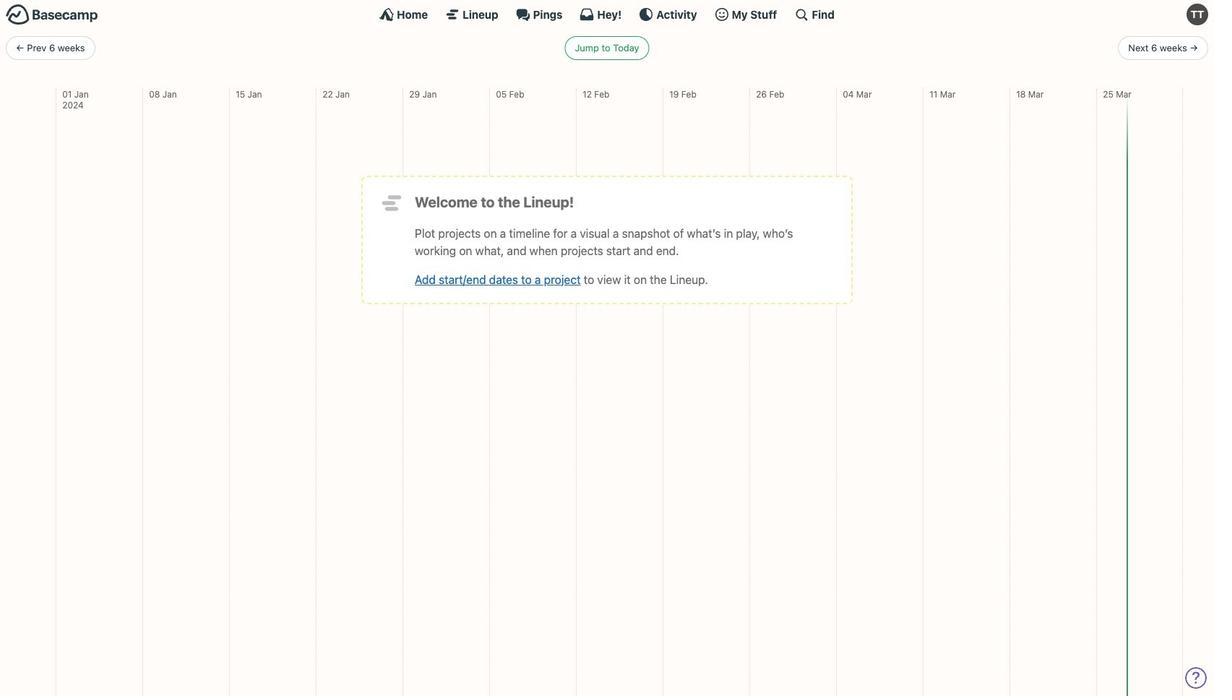 Task type: vqa. For each thing, say whether or not it's contained in the screenshot.
Keyboard shortcut: ⌘ + / image
yes



Task type: describe. For each thing, give the bounding box(es) containing it.
keyboard shortcut: ⌘ + / image
[[795, 7, 809, 22]]

switch accounts image
[[6, 4, 98, 26]]



Task type: locate. For each thing, give the bounding box(es) containing it.
terry turtle image
[[1187, 4, 1209, 25]]

main element
[[0, 0, 1214, 28]]



